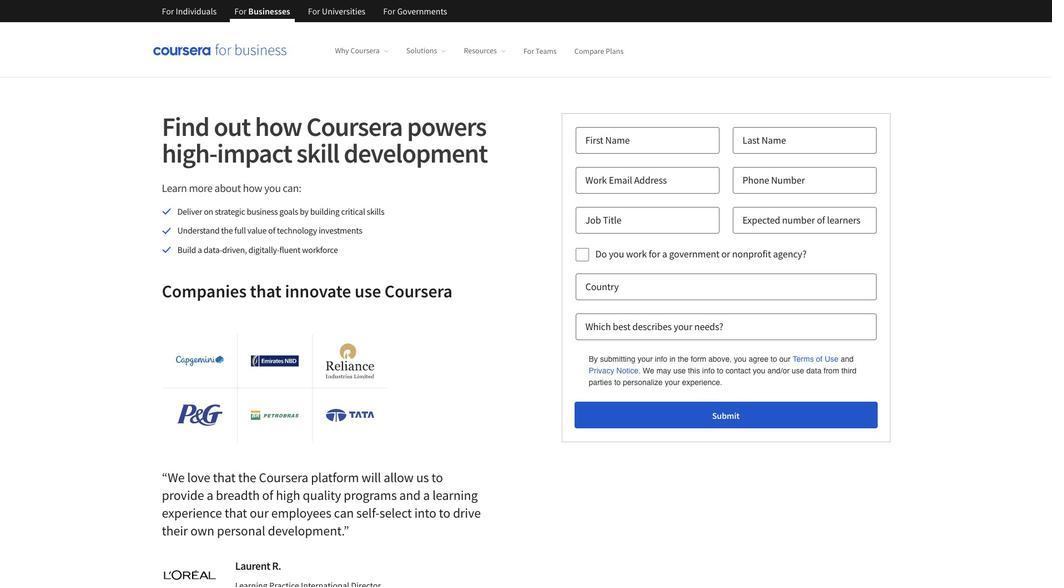 Task type: describe. For each thing, give the bounding box(es) containing it.
critical
[[341, 206, 365, 217]]

name for last name
[[762, 134, 786, 147]]

title
[[603, 214, 622, 227]]

for for individuals
[[162, 6, 174, 17]]

a right for
[[663, 248, 667, 260]]

info inside by submitting your info in the form above, you agree to our terms of use and privacy notice.
[[655, 355, 668, 364]]

compare
[[575, 46, 604, 56]]

we for love
[[168, 469, 185, 487]]

strategic
[[215, 206, 245, 217]]

submitting
[[600, 355, 636, 364]]

work email address
[[586, 174, 667, 187]]

you inside we may use this info to contact you and/or use data from third parties to personalize your experience.
[[753, 367, 766, 376]]

p&g logo image
[[177, 405, 223, 427]]

and inside by submitting your info in the form above, you agree to our terms of use and privacy notice.
[[841, 355, 854, 364]]

breadth
[[216, 487, 260, 504]]

learning
[[433, 487, 478, 504]]

experience.
[[682, 378, 723, 387]]

powers
[[407, 110, 486, 143]]

describes
[[633, 321, 672, 333]]

above,
[[709, 355, 732, 364]]

drive
[[453, 505, 481, 522]]

this
[[688, 367, 700, 376]]

agree to
[[749, 355, 777, 364]]

to right the into at the bottom of page
[[439, 505, 451, 522]]

for left teams on the top right of page
[[524, 46, 534, 56]]

compare plans link
[[575, 46, 624, 56]]

by submitting your info in the form above, you agree to our terms of use and privacy notice.
[[589, 355, 856, 376]]

email
[[609, 174, 632, 187]]

job
[[586, 214, 601, 227]]

development
[[344, 137, 488, 170]]

data
[[807, 367, 822, 376]]

may
[[657, 367, 671, 376]]

First Name text field
[[576, 127, 720, 154]]

Job Title text field
[[576, 207, 720, 234]]

submit button
[[575, 402, 878, 429]]

third
[[842, 367, 857, 376]]

0 vertical spatial your
[[674, 321, 693, 333]]

use
[[825, 355, 839, 364]]

for teams link
[[524, 46, 557, 56]]

a left data-
[[198, 244, 202, 255]]

to down the above, on the bottom
[[717, 367, 724, 376]]

0 vertical spatial that
[[250, 281, 282, 303]]

digitally-
[[249, 244, 280, 255]]

job title
[[586, 214, 622, 227]]

skills
[[367, 206, 385, 217]]

which best describes your needs?
[[586, 321, 724, 333]]

to down privacy notice. link
[[614, 378, 621, 387]]

on
[[204, 206, 213, 217]]

companies
[[162, 281, 247, 303]]

love
[[187, 469, 210, 487]]

of right "number"
[[817, 214, 825, 227]]

full
[[235, 225, 246, 236]]

personalize
[[623, 378, 663, 387]]

work
[[586, 174, 607, 187]]

last name
[[743, 134, 786, 147]]

building
[[310, 206, 340, 217]]

business
[[247, 206, 278, 217]]

development.
[[268, 523, 344, 540]]

build a data-driven, digitally-fluent workforce
[[177, 244, 338, 255]]

deliver
[[177, 206, 202, 217]]

driven,
[[222, 244, 247, 255]]

build
[[177, 244, 196, 255]]

government
[[669, 248, 720, 260]]

needs?
[[695, 321, 724, 333]]

impact
[[217, 137, 292, 170]]

for
[[649, 248, 661, 260]]

country
[[586, 281, 619, 293]]

2 vertical spatial that
[[225, 505, 247, 522]]

your inside by submitting your info in the form above, you agree to our terms of use and privacy notice.
[[638, 355, 653, 364]]

petrobras logo image
[[251, 411, 299, 421]]

for universities
[[308, 6, 366, 17]]

agency?
[[773, 248, 807, 260]]

businesses
[[248, 6, 290, 17]]

name for first name
[[606, 134, 630, 147]]

individuals
[[176, 6, 217, 17]]

your inside we may use this info to contact you and/or use data from third parties to personalize your experience.
[[665, 378, 680, 387]]

coursera for business image
[[153, 44, 286, 55]]

us
[[416, 469, 429, 487]]

solutions
[[406, 46, 437, 56]]

learners
[[827, 214, 861, 227]]

for governments
[[383, 6, 447, 17]]

Work Email Address email field
[[576, 167, 720, 194]]

1 horizontal spatial use
[[674, 367, 686, 376]]

resources link
[[464, 46, 506, 56]]

info inside we may use this info to contact you and/or use data from third parties to personalize your experience.
[[703, 367, 715, 376]]

employees
[[271, 505, 331, 522]]

learn more about how you can:
[[162, 181, 301, 195]]

teams
[[536, 46, 557, 56]]

banner navigation
[[153, 0, 456, 22]]

phone
[[743, 174, 770, 187]]

why
[[335, 46, 349, 56]]

for for governments
[[383, 6, 396, 17]]

compare plans
[[575, 46, 624, 56]]

innovate
[[285, 281, 351, 303]]

reliance logo image
[[326, 344, 374, 379]]

can:
[[283, 181, 301, 195]]

self-
[[356, 505, 380, 522]]

in
[[670, 355, 676, 364]]

first name
[[586, 134, 630, 147]]

by
[[300, 206, 309, 217]]

why coursera
[[335, 46, 380, 56]]

high
[[276, 487, 300, 504]]

a up the into at the bottom of page
[[423, 487, 430, 504]]



Task type: locate. For each thing, give the bounding box(es) containing it.
which
[[586, 321, 611, 333]]

number
[[782, 214, 815, 227]]

2 horizontal spatial use
[[792, 367, 805, 376]]

about
[[215, 181, 241, 195]]

0 horizontal spatial use
[[355, 281, 381, 303]]

1 vertical spatial and
[[400, 487, 421, 504]]

we up provide
[[168, 469, 185, 487]]

contact
[[726, 367, 751, 376]]

provide
[[162, 487, 204, 504]]

we
[[643, 367, 655, 376], [168, 469, 185, 487]]

1 horizontal spatial and
[[841, 355, 854, 364]]

we inside we love that the coursera platform will allow us to provide a breadth of high quality programs and a learning experience that our employees can self-select into to drive their own personal development.
[[168, 469, 185, 487]]

solutions link
[[406, 46, 446, 56]]

0 horizontal spatial and
[[400, 487, 421, 504]]

and
[[841, 355, 854, 364], [400, 487, 421, 504]]

personal
[[217, 523, 265, 540]]

how right out
[[255, 110, 302, 143]]

and down allow
[[400, 487, 421, 504]]

of
[[817, 214, 825, 227], [268, 225, 275, 236], [262, 487, 273, 504]]

your up personalize
[[638, 355, 653, 364]]

0 vertical spatial info
[[655, 355, 668, 364]]

1 horizontal spatial our
[[780, 355, 791, 364]]

of right value
[[268, 225, 275, 236]]

emirates logo image
[[251, 355, 299, 367]]

name right first
[[606, 134, 630, 147]]

and inside we love that the coursera platform will allow us to provide a breadth of high quality programs and a learning experience that our employees can self-select into to drive their own personal development.
[[400, 487, 421, 504]]

1 vertical spatial info
[[703, 367, 715, 376]]

we may use this info to contact you and/or use data from third parties to personalize your experience.
[[589, 367, 857, 387]]

for
[[162, 6, 174, 17], [235, 6, 247, 17], [308, 6, 320, 17], [383, 6, 396, 17], [524, 46, 534, 56]]

0 horizontal spatial info
[[655, 355, 668, 364]]

and/or
[[768, 367, 790, 376]]

of inside we love that the coursera platform will allow us to provide a breadth of high quality programs and a learning experience that our employees can self-select into to drive their own personal development.
[[262, 487, 273, 504]]

goals
[[280, 206, 298, 217]]

for teams
[[524, 46, 557, 56]]

1 vertical spatial that
[[213, 469, 236, 487]]

our up the and/or
[[780, 355, 791, 364]]

will
[[362, 469, 381, 487]]

you down agree to
[[753, 367, 766, 376]]

for left individuals
[[162, 6, 174, 17]]

or
[[722, 248, 730, 260]]

best
[[613, 321, 631, 333]]

coursera inside find out how coursera powers high-impact skill development
[[306, 110, 403, 143]]

of left high
[[262, 487, 273, 504]]

by
[[589, 355, 598, 364]]

0 horizontal spatial the
[[221, 225, 233, 236]]

workforce
[[302, 244, 338, 255]]

experience
[[162, 505, 222, 522]]

you left the can: on the left top
[[264, 181, 281, 195]]

tata logo image
[[326, 409, 374, 422]]

can
[[334, 505, 354, 522]]

2 name from the left
[[762, 134, 786, 147]]

Phone Number telephone field
[[733, 167, 877, 194]]

Do you work for a government or nonprofit agency? checkbox
[[576, 248, 589, 262]]

that down breadth
[[225, 505, 247, 522]]

why coursera link
[[335, 46, 389, 56]]

our
[[780, 355, 791, 364], [250, 505, 269, 522]]

allow
[[384, 469, 414, 487]]

the up breadth
[[238, 469, 256, 487]]

learn
[[162, 181, 187, 195]]

1 vertical spatial our
[[250, 505, 269, 522]]

their
[[162, 523, 188, 540]]

quality
[[303, 487, 341, 504]]

capgemini logo image
[[176, 356, 224, 367]]

your left needs?
[[674, 321, 693, 333]]

name right the last
[[762, 134, 786, 147]]

resources
[[464, 46, 497, 56]]

last
[[743, 134, 760, 147]]

0 vertical spatial we
[[643, 367, 655, 376]]

understand the full value of technology investments
[[177, 225, 362, 236]]

0 horizontal spatial we
[[168, 469, 185, 487]]

a
[[198, 244, 202, 255], [663, 248, 667, 260], [207, 487, 213, 504], [423, 487, 430, 504]]

for for universities
[[308, 6, 320, 17]]

0 horizontal spatial name
[[606, 134, 630, 147]]

you right do
[[609, 248, 624, 260]]

deliver on strategic business goals by building critical skills
[[177, 206, 385, 217]]

2 horizontal spatial the
[[678, 355, 689, 364]]

terms of
[[793, 355, 823, 364]]

1 horizontal spatial we
[[643, 367, 655, 376]]

the left full
[[221, 225, 233, 236]]

1 vertical spatial your
[[638, 355, 653, 364]]

platform
[[311, 469, 359, 487]]

skill
[[296, 137, 339, 170]]

info left in
[[655, 355, 668, 364]]

terms of use link
[[793, 354, 839, 366]]

for individuals
[[162, 6, 217, 17]]

find
[[162, 110, 209, 143]]

to
[[717, 367, 724, 376], [614, 378, 621, 387], [432, 469, 443, 487], [439, 505, 451, 522]]

form
[[691, 355, 707, 364]]

governments
[[397, 6, 447, 17]]

into
[[415, 505, 436, 522]]

select
[[380, 505, 412, 522]]

parties
[[589, 378, 612, 387]]

0 vertical spatial the
[[221, 225, 233, 236]]

we inside we may use this info to contact you and/or use data from third parties to personalize your experience.
[[643, 367, 655, 376]]

and up third
[[841, 355, 854, 364]]

fluent
[[280, 244, 301, 255]]

use down in
[[674, 367, 686, 376]]

your down may
[[665, 378, 680, 387]]

you inside by submitting your info in the form above, you agree to our terms of use and privacy notice.
[[734, 355, 747, 364]]

our inside by submitting your info in the form above, you agree to our terms of use and privacy notice.
[[780, 355, 791, 364]]

we love that the coursera platform will allow us to provide a breadth of high quality programs and a learning experience that our employees can self-select into to drive their own personal development.
[[162, 469, 481, 540]]

1 horizontal spatial name
[[762, 134, 786, 147]]

find out how coursera powers high-impact skill development
[[162, 110, 488, 170]]

for left governments
[[383, 6, 396, 17]]

universities
[[322, 6, 366, 17]]

2 vertical spatial the
[[238, 469, 256, 487]]

that
[[250, 281, 282, 303], [213, 469, 236, 487], [225, 505, 247, 522]]

number
[[771, 174, 805, 187]]

0 vertical spatial and
[[841, 355, 854, 364]]

more
[[189, 181, 213, 195]]

do
[[596, 248, 607, 260]]

coursera inside we love that the coursera platform will allow us to provide a breadth of high quality programs and a learning experience that our employees can self-select into to drive their own personal development.
[[259, 469, 308, 487]]

first
[[586, 134, 604, 147]]

that down digitally-
[[250, 281, 282, 303]]

privacy notice. link
[[589, 366, 641, 377]]

the right in
[[678, 355, 689, 364]]

to right the us
[[432, 469, 443, 487]]

we for may
[[643, 367, 655, 376]]

use down terms of
[[792, 367, 805, 376]]

0 vertical spatial our
[[780, 355, 791, 364]]

understand
[[177, 225, 220, 236]]

0 vertical spatial how
[[255, 110, 302, 143]]

1 vertical spatial how
[[243, 181, 262, 195]]

the inside we love that the coursera platform will allow us to provide a breadth of high quality programs and a learning experience that our employees can self-select into to drive their own personal development.
[[238, 469, 256, 487]]

do you work for a government or nonprofit agency?
[[596, 248, 807, 260]]

for left businesses
[[235, 6, 247, 17]]

that up breadth
[[213, 469, 236, 487]]

phone number
[[743, 174, 805, 187]]

info up experience.
[[703, 367, 715, 376]]

0 horizontal spatial our
[[250, 505, 269, 522]]

submit
[[712, 411, 740, 422]]

programs
[[344, 487, 397, 504]]

for left 'universities'
[[308, 6, 320, 17]]

for for businesses
[[235, 6, 247, 17]]

we up personalize
[[643, 367, 655, 376]]

how right about
[[243, 181, 262, 195]]

1 horizontal spatial the
[[238, 469, 256, 487]]

1 horizontal spatial info
[[703, 367, 715, 376]]

1 vertical spatial we
[[168, 469, 185, 487]]

Last Name text field
[[733, 127, 877, 154]]

l'oreal logo image
[[162, 569, 217, 582]]

our up personal
[[250, 505, 269, 522]]

2 vertical spatial your
[[665, 378, 680, 387]]

expected number of learners
[[743, 214, 861, 227]]

how inside find out how coursera powers high-impact skill development
[[255, 110, 302, 143]]

high-
[[162, 137, 217, 170]]

use right innovate
[[355, 281, 381, 303]]

the inside by submitting your info in the form above, you agree to our terms of use and privacy notice.
[[678, 355, 689, 364]]

1 name from the left
[[606, 134, 630, 147]]

data-
[[204, 244, 222, 255]]

a down love
[[207, 487, 213, 504]]

you up contact
[[734, 355, 747, 364]]

our inside we love that the coursera platform will allow us to provide a breadth of high quality programs and a learning experience that our employees can self-select into to drive their own personal development.
[[250, 505, 269, 522]]

1 vertical spatial the
[[678, 355, 689, 364]]

out
[[214, 110, 250, 143]]



Task type: vqa. For each thing, say whether or not it's contained in the screenshot.
you
yes



